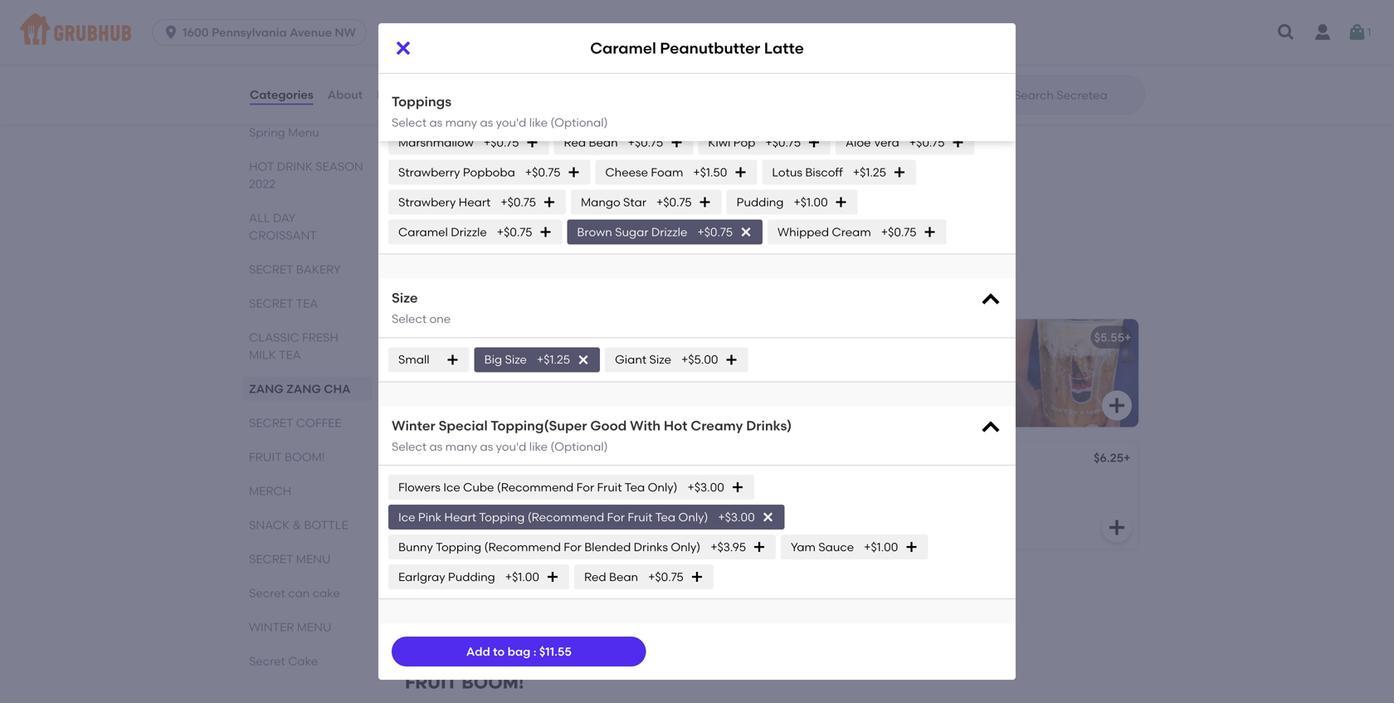 Task type: describe. For each thing, give the bounding box(es) containing it.
$6.25 +
[[1094, 451, 1131, 465]]

0 vertical spatial caramel peanutbutter latte
[[590, 39, 804, 57]]

+$5.00
[[682, 353, 719, 367]]

blended
[[585, 540, 631, 554]]

kiwi pop
[[708, 135, 756, 149]]

spring menu
[[249, 125, 319, 139]]

rainbow jelly
[[845, 75, 923, 90]]

0 vertical spatial tea
[[296, 296, 318, 310]]

topping(super
[[491, 417, 587, 434]]

about button
[[327, 65, 364, 125]]

0 vertical spatial caramel
[[590, 39, 657, 57]]

menu for winter menu
[[297, 620, 332, 634]]

0 vertical spatial peanutbutter
[[660, 39, 761, 57]]

0 vertical spatial boom!
[[285, 450, 325, 464]]

menu for secret menu
[[296, 552, 331, 566]]

2 you'd from the top
[[496, 115, 527, 130]]

as down winter
[[430, 439, 443, 454]]

0 horizontal spatial secret coffee
[[249, 416, 342, 430]]

lotus
[[772, 165, 803, 179]]

snack & bottle
[[249, 518, 348, 532]]

$5.25
[[723, 453, 753, 467]]

cheese foam cold brew w. brown sugar image
[[1015, 319, 1139, 427]]

0 horizontal spatial fruit boom!
[[249, 450, 325, 464]]

1 vertical spatial fruit
[[628, 510, 653, 524]]

with
[[630, 417, 661, 434]]

strawberry popboba
[[398, 165, 515, 179]]

1 vertical spatial red bean
[[584, 570, 639, 584]]

foam for cheese foam
[[651, 165, 684, 179]]

sauce
[[819, 540, 854, 554]]

1 many from the top
[[446, 35, 477, 49]]

pennsylvania
[[212, 25, 287, 39]]

brew
[[901, 330, 930, 345]]

1 toppings from the top
[[392, 13, 452, 29]]

classic
[[249, 330, 299, 345]]

mango star
[[581, 195, 647, 209]]

hot
[[664, 417, 688, 434]]

drink
[[277, 159, 313, 174]]

0 vertical spatial pudding
[[737, 195, 784, 209]]

0 horizontal spatial sugar
[[615, 225, 649, 239]]

included! for strawberry dirty milk
[[487, 173, 539, 187]]

&
[[293, 518, 301, 532]]

1 vertical spatial coffee
[[296, 416, 342, 430]]

:
[[534, 645, 537, 659]]

hot
[[249, 159, 274, 174]]

small
[[398, 353, 430, 367]]

bottle
[[304, 518, 348, 532]]

topping not included! button
[[780, 16, 1139, 124]]

as up passionfruit pop
[[480, 35, 493, 49]]

$5.55
[[1095, 330, 1125, 345]]

topping not included! for secret latte
[[418, 598, 539, 612]]

$5.55 +
[[1095, 330, 1132, 345]]

1 like from the top
[[529, 35, 548, 49]]

topping not included! for marble coffee
[[418, 476, 539, 490]]

2 vertical spatial foam
[[937, 453, 969, 467]]

0 vertical spatial bean
[[589, 135, 618, 149]]

about
[[328, 87, 363, 102]]

+$3.00 for ice pink heart topping (recommend for fruit tea only)
[[718, 510, 755, 524]]

$5.80 + for strawberry dirty milk
[[722, 149, 760, 164]]

big
[[485, 353, 502, 367]]

1 horizontal spatial secret coffee
[[405, 280, 549, 301]]

classic fresh milk tea
[[249, 330, 339, 362]]

spring
[[249, 125, 285, 139]]

topping for strawberry dirty milk
[[418, 173, 463, 187]]

categories
[[250, 87, 314, 102]]

secret for secret can cake
[[249, 586, 285, 600]]

whipped
[[778, 225, 829, 239]]

1 vertical spatial milk
[[815, 453, 838, 467]]

1 boba from the left
[[441, 105, 471, 119]]

marble
[[418, 453, 459, 467]]

oat milk latte w. cheese foam
[[790, 453, 969, 467]]

1 horizontal spatial tea
[[656, 510, 676, 524]]

0 vertical spatial topping
[[479, 510, 525, 524]]

$5.25 +
[[723, 453, 760, 467]]

2 select from the top
[[392, 115, 427, 130]]

0 vertical spatial only)
[[648, 480, 678, 494]]

brown sugar drizzle
[[577, 225, 688, 239]]

secret for secret latte
[[418, 575, 455, 589]]

0 horizontal spatial milk
[[514, 149, 537, 164]]

topping not included! for caramel peanutbutter latte
[[418, 354, 539, 368]]

strawberry dirty milk image
[[643, 138, 767, 246]]

secret latte
[[418, 575, 488, 589]]

$5.80 + for caramel peanutbutter latte
[[722, 330, 760, 345]]

as up passionfruit
[[430, 35, 443, 49]]

creamy
[[691, 417, 743, 434]]

strawberry dirty milk
[[418, 149, 537, 164]]

1 vertical spatial red
[[584, 570, 607, 584]]

2 vertical spatial for
[[564, 540, 582, 554]]

1 vertical spatial only)
[[679, 510, 708, 524]]

secret down snack
[[249, 552, 293, 566]]

svg image for giant size
[[725, 353, 738, 366]]

marshmallow
[[398, 135, 474, 149]]

2 (optional) from the top
[[551, 115, 608, 130]]

croissant
[[249, 228, 317, 242]]

0 vertical spatial for
[[577, 480, 595, 494]]

+$1.00 for earlgray pudding
[[505, 570, 540, 584]]

+$3.95
[[711, 540, 746, 554]]

+$1.25 for size
[[537, 353, 570, 367]]

1 vertical spatial ice
[[398, 510, 416, 524]]

oero dirty milk image
[[643, 16, 767, 124]]

svg image inside 1600 pennsylvania avenue nw button
[[163, 24, 179, 41]]

not for secret latte
[[466, 598, 484, 612]]

secret up classic
[[249, 296, 293, 310]]

add to bag : $11.55
[[467, 645, 572, 659]]

bag
[[508, 645, 531, 659]]

winter
[[249, 620, 294, 634]]

pop for kiwi pop
[[734, 135, 756, 149]]

winter
[[392, 417, 436, 434]]

secret cake
[[249, 654, 318, 668]]

included! for caramel peanutbutter latte
[[487, 354, 539, 368]]

svg image for cheese foam
[[734, 166, 747, 179]]

yam
[[791, 540, 816, 554]]

bunny topping (recommend for blended drinks only)
[[398, 540, 701, 554]]

kiwi
[[708, 135, 731, 149]]

0 horizontal spatial w.
[[874, 453, 888, 467]]

2 toppings select as many as you'd like (optional) from the top
[[392, 93, 608, 130]]

foam for cheese foam cold brew w. brown sugar
[[836, 330, 869, 345]]

milk
[[249, 348, 276, 362]]

size select one
[[392, 290, 451, 326]]

+$1.00 for yam sauce
[[864, 540, 899, 554]]

cheese foam
[[606, 165, 684, 179]]

crystal
[[398, 105, 438, 119]]

+$3.00 for flowers ice cube (recommend for fruit tea only)
[[688, 480, 725, 494]]

1
[[1368, 25, 1372, 39]]

coffe jelly
[[695, 75, 755, 90]]

1600
[[183, 25, 209, 39]]

included! inside button
[[859, 51, 911, 65]]

pink
[[418, 510, 442, 524]]

giant
[[615, 353, 647, 367]]

2 many from the top
[[446, 115, 477, 130]]

rainbow
[[845, 75, 894, 90]]

star
[[624, 195, 647, 209]]

secret down croissant
[[249, 262, 293, 276]]

topping not included! inside button
[[790, 51, 911, 65]]

2 horizontal spatial cheese
[[891, 453, 934, 467]]

not for strawberry dirty milk
[[466, 173, 484, 187]]

+ for strawberry dirty milk
[[753, 149, 760, 164]]

as up marshmallow
[[430, 115, 443, 130]]

topping not included! for strawberry dirty milk
[[418, 173, 539, 187]]

earlgray
[[398, 570, 445, 584]]

coffee
[[461, 453, 500, 467]]

1 vertical spatial fruit boom!
[[405, 672, 524, 693]]

size inside the size select one
[[392, 290, 418, 306]]

1 vertical spatial caramel peanutbutter latte
[[418, 330, 580, 345]]

coffe
[[695, 75, 727, 90]]

1 vertical spatial fruit
[[405, 672, 458, 693]]

$11.55
[[539, 645, 572, 659]]

0 vertical spatial (recommend
[[497, 480, 574, 494]]

0 vertical spatial ice
[[444, 480, 461, 494]]

1 vertical spatial for
[[607, 510, 625, 524]]

(optional) inside "winter special topping(super good with hot creamy drinks) select as many as you'd like (optional)"
[[551, 439, 608, 454]]

0 vertical spatial red
[[564, 135, 586, 149]]

caramel for topping not included!
[[418, 330, 468, 345]]

cube
[[463, 480, 494, 494]]

flowers
[[398, 480, 441, 494]]

strawbery
[[398, 195, 456, 209]]

lotus biscoff
[[772, 165, 843, 179]]

1 vertical spatial boom!
[[462, 672, 524, 693]]

cream
[[832, 225, 872, 239]]

can
[[288, 586, 310, 600]]

not for caramel peanutbutter latte
[[466, 354, 484, 368]]

menu
[[288, 125, 319, 139]]

hot drink season 2022
[[249, 159, 363, 191]]

caramel peanutbutter latte image
[[643, 319, 767, 427]]

all
[[249, 211, 270, 225]]

secret tea
[[249, 296, 318, 310]]

caramel for +$0.75
[[398, 225, 448, 239]]

svg image for lotus biscoff
[[893, 166, 907, 179]]

as down special
[[480, 439, 493, 454]]

cake
[[288, 654, 318, 668]]

passionfruit
[[398, 75, 464, 90]]

0 horizontal spatial fruit
[[597, 480, 622, 494]]

1 horizontal spatial coffee
[[479, 280, 549, 301]]

1 vertical spatial bean
[[609, 570, 639, 584]]

+ for caramel peanutbutter latte
[[753, 330, 760, 345]]

1 horizontal spatial w.
[[933, 330, 947, 345]]

peanut butter lotus dirty milk image
[[1015, 16, 1139, 124]]

fresh
[[302, 330, 339, 345]]



Task type: vqa. For each thing, say whether or not it's contained in the screenshot.


Task type: locate. For each thing, give the bounding box(es) containing it.
1 vertical spatial heart
[[445, 510, 477, 524]]

svg image
[[1277, 22, 1297, 42], [1348, 22, 1368, 42], [1107, 93, 1127, 113], [523, 106, 536, 119], [670, 136, 683, 149], [808, 136, 821, 149], [543, 195, 556, 209], [736, 215, 755, 235], [577, 353, 590, 366], [1107, 396, 1127, 416], [980, 416, 1003, 439], [731, 481, 745, 494], [762, 511, 775, 524], [736, 518, 755, 538], [1107, 518, 1127, 538], [905, 541, 919, 554], [546, 570, 560, 584], [736, 607, 755, 626]]

ice left the pink
[[398, 510, 416, 524]]

0 vertical spatial foam
[[651, 165, 684, 179]]

you'd inside "winter special topping(super good with hot creamy drinks) select as many as you'd like (optional)"
[[496, 439, 527, 454]]

secret left can
[[249, 586, 285, 600]]

season
[[316, 159, 363, 174]]

peanutbutter up big size
[[471, 330, 547, 345]]

2 boba from the left
[[561, 105, 591, 119]]

1 horizontal spatial boba
[[561, 105, 591, 119]]

1 $5.80 from the top
[[722, 149, 753, 164]]

boom! up merch
[[285, 450, 325, 464]]

topping not included! down strawberry dirty milk
[[418, 173, 539, 187]]

1 vertical spatial sugar
[[989, 330, 1023, 345]]

select
[[392, 35, 427, 49], [392, 115, 427, 130], [392, 312, 427, 326], [392, 439, 427, 454]]

pop right passionfruit
[[467, 75, 489, 90]]

heart right the pink
[[445, 510, 477, 524]]

fruit boom!
[[249, 450, 325, 464], [405, 672, 524, 693]]

jelly for coffe jelly
[[729, 75, 755, 90]]

1 select from the top
[[392, 35, 427, 49]]

included! for marble coffee
[[487, 476, 539, 490]]

0 vertical spatial heart
[[459, 195, 491, 209]]

(recommend up ice pink heart topping (recommend for fruit tea only) at bottom
[[497, 480, 574, 494]]

topping
[[479, 510, 525, 524], [436, 540, 482, 554]]

svg image for pudding
[[835, 195, 848, 209]]

Search Secretea search field
[[1013, 87, 1140, 103]]

2 vertical spatial (recommend
[[484, 540, 561, 554]]

tea
[[625, 480, 645, 494], [656, 510, 676, 524]]

1600 pennsylvania avenue nw button
[[152, 19, 373, 46]]

select inside the size select one
[[392, 312, 427, 326]]

1 button
[[1348, 17, 1372, 47]]

strawberry
[[418, 149, 482, 164], [398, 165, 460, 179]]

svg image inside 1 button
[[1348, 22, 1368, 42]]

1 vertical spatial you'd
[[496, 115, 527, 130]]

1 drizzle from the left
[[451, 225, 487, 239]]

1 vertical spatial cheese
[[790, 330, 833, 345]]

caramel down strawbery
[[398, 225, 448, 239]]

2 horizontal spatial +$1.00
[[864, 540, 899, 554]]

not down the coffee
[[466, 476, 484, 490]]

topping up earlgray pudding
[[436, 540, 482, 554]]

size up small
[[392, 290, 418, 306]]

pop
[[467, 75, 489, 90], [734, 135, 756, 149]]

0 vertical spatial +$1.00
[[794, 195, 828, 209]]

tea inside classic fresh milk tea
[[279, 348, 301, 362]]

cheese for cheese foam
[[606, 165, 648, 179]]

svg image for aloe vera
[[952, 136, 965, 149]]

tea down the bakery
[[296, 296, 318, 310]]

bean down blended
[[609, 570, 639, 584]]

main navigation navigation
[[0, 0, 1395, 65]]

secret can cake
[[249, 586, 340, 600]]

toppings select as many as you'd like (optional) up "dirty"
[[392, 93, 608, 130]]

+$1.00 down lotus biscoff on the top of page
[[794, 195, 828, 209]]

1 toppings select as many as you'd like (optional) from the top
[[392, 13, 608, 49]]

strawberry for strawberry dirty milk
[[418, 149, 482, 164]]

oat
[[790, 453, 812, 467]]

size for giant size
[[650, 353, 672, 367]]

w.
[[933, 330, 947, 345], [874, 453, 888, 467]]

svg image for whipped cream
[[924, 225, 937, 239]]

svg image for bunny topping (recommend for blended drinks only)
[[753, 541, 766, 554]]

caramel down one
[[418, 330, 468, 345]]

whipped cream
[[778, 225, 872, 239]]

menu up cake
[[297, 620, 332, 634]]

2 $5.80 + from the top
[[722, 330, 760, 345]]

boba down passionfruit pop
[[441, 105, 471, 119]]

strawberry up strawbery
[[398, 165, 460, 179]]

secret up one
[[405, 280, 475, 301]]

strawberry up "strawberry popboba"
[[418, 149, 482, 164]]

0 vertical spatial red bean
[[564, 135, 618, 149]]

secret for secret cake
[[249, 654, 285, 668]]

topping not included! down the coffee
[[418, 476, 539, 490]]

not down strawberry dirty milk
[[466, 173, 484, 187]]

caramel drizzle
[[398, 225, 487, 239]]

many down special
[[446, 439, 477, 454]]

avenue
[[290, 25, 332, 39]]

toppings
[[392, 13, 452, 29], [392, 93, 452, 110]]

0 vertical spatial toppings
[[392, 13, 452, 29]]

+$1.25 for toppings
[[617, 75, 650, 90]]

toppings up passionfruit
[[392, 13, 452, 29]]

fruit down "winter special topping(super good with hot creamy drinks) select as many as you'd like (optional)"
[[597, 480, 622, 494]]

+$1.00 for pudding
[[794, 195, 828, 209]]

secret menu
[[249, 552, 331, 566]]

oreo
[[579, 75, 607, 90]]

+$1.50
[[694, 165, 728, 179]]

(recommend up bunny topping (recommend for blended drinks only)
[[528, 510, 605, 524]]

flowers ice cube (recommend for fruit tea only)
[[398, 480, 678, 494]]

included! down "dirty"
[[487, 173, 539, 187]]

svg image for mango star
[[699, 195, 712, 209]]

brown down mango
[[577, 225, 613, 239]]

ice pink heart topping (recommend for fruit tea only)
[[398, 510, 708, 524]]

0 vertical spatial sugar
[[615, 225, 649, 239]]

3 select from the top
[[392, 312, 427, 326]]

svg image for brown sugar drizzle
[[740, 225, 753, 239]]

0 horizontal spatial fruit
[[249, 450, 282, 464]]

included! up rainbow jelly
[[859, 51, 911, 65]]

jelly
[[729, 75, 755, 90], [897, 75, 923, 90]]

brown
[[577, 225, 613, 239], [950, 330, 986, 345]]

secret down bunny
[[418, 575, 455, 589]]

aloe
[[846, 135, 871, 149]]

1 vertical spatial brown
[[950, 330, 986, 345]]

1 vertical spatial like
[[529, 115, 548, 130]]

zang zang cha
[[249, 382, 351, 396]]

biscoff
[[806, 165, 843, 179]]

fruit boom! up merch
[[249, 450, 325, 464]]

1 vertical spatial topping
[[436, 540, 482, 554]]

3 (optional) from the top
[[551, 439, 608, 454]]

1 horizontal spatial pudding
[[737, 195, 784, 209]]

1 horizontal spatial caramel peanutbutter latte
[[590, 39, 804, 57]]

1 vertical spatial tea
[[656, 510, 676, 524]]

coffee up big size
[[479, 280, 549, 301]]

1 horizontal spatial size
[[505, 353, 527, 367]]

0 vertical spatial $5.80 +
[[722, 149, 760, 164]]

2022
[[249, 177, 276, 191]]

1 vertical spatial +$3.00
[[718, 510, 755, 524]]

topping not included! down 'secret latte'
[[418, 598, 539, 612]]

+$3.00 up +$3.95
[[718, 510, 755, 524]]

marble coffee image
[[643, 441, 767, 549]]

1 vertical spatial caramel
[[398, 225, 448, 239]]

0 vertical spatial pop
[[467, 75, 489, 90]]

3 many from the top
[[446, 439, 477, 454]]

bean
[[589, 135, 618, 149], [609, 570, 639, 584]]

+$1.25 right big size
[[537, 353, 570, 367]]

svg image
[[163, 24, 179, 41], [394, 38, 413, 58], [526, 136, 539, 149], [952, 136, 965, 149], [567, 166, 581, 179], [734, 166, 747, 179], [893, 166, 907, 179], [699, 195, 712, 209], [835, 195, 848, 209], [539, 225, 552, 239], [740, 225, 753, 239], [924, 225, 937, 239], [980, 288, 1003, 312], [446, 353, 460, 366], [725, 353, 738, 366], [736, 396, 755, 416], [753, 541, 766, 554], [691, 570, 704, 584]]

pop for passionfruit pop
[[467, 75, 489, 90]]

jelly right the rainbow
[[897, 75, 923, 90]]

0 horizontal spatial cheese
[[606, 165, 648, 179]]

topping not included! down one
[[418, 354, 539, 368]]

as up strawberry dirty milk
[[480, 115, 493, 130]]

2 vertical spatial only)
[[671, 540, 701, 554]]

svg image for strawberry popboba
[[567, 166, 581, 179]]

0 vertical spatial coffee
[[479, 280, 549, 301]]

svg image for marshmallow
[[526, 136, 539, 149]]

pop right the kiwi
[[734, 135, 756, 149]]

(optional) down oreo
[[551, 115, 608, 130]]

special
[[439, 417, 488, 434]]

1 vertical spatial (recommend
[[528, 510, 605, 524]]

heart down popboba
[[459, 195, 491, 209]]

for up ice pink heart topping (recommend for fruit tea only) at bottom
[[577, 480, 595, 494]]

caramel peanutbutter latte up big
[[418, 330, 580, 345]]

svg image for red bean
[[691, 570, 704, 584]]

zang
[[249, 382, 284, 396], [287, 382, 321, 396]]

jelly right coffe at the top
[[729, 75, 755, 90]]

not
[[837, 51, 856, 65], [466, 173, 484, 187], [466, 354, 484, 368], [466, 476, 484, 490], [466, 598, 484, 612]]

fruit
[[597, 480, 622, 494], [628, 510, 653, 524]]

not inside button
[[837, 51, 856, 65]]

0 horizontal spatial peanutbutter
[[471, 330, 547, 345]]

2 like from the top
[[529, 115, 548, 130]]

0 vertical spatial +$1.25
[[617, 75, 650, 90]]

pudding right the earlgray
[[448, 570, 495, 584]]

select inside "winter special topping(super good with hot creamy drinks) select as many as you'd like (optional)"
[[392, 439, 427, 454]]

2 vertical spatial +$1.25
[[537, 353, 570, 367]]

3 you'd from the top
[[496, 439, 527, 454]]

0 horizontal spatial +$1.25
[[537, 353, 570, 367]]

$5.80 +
[[722, 149, 760, 164], [722, 330, 760, 345]]

(optional) down good
[[551, 439, 608, 454]]

brown right brew
[[950, 330, 986, 345]]

size right giant
[[650, 353, 672, 367]]

w. right the oat
[[874, 453, 888, 467]]

cheese foam cold brew w. brown sugar
[[790, 330, 1023, 345]]

1 vertical spatial pudding
[[448, 570, 495, 584]]

1 $5.80 + from the top
[[722, 149, 760, 164]]

1 horizontal spatial sugar
[[989, 330, 1023, 345]]

as
[[430, 35, 443, 49], [480, 35, 493, 49], [430, 115, 443, 130], [480, 115, 493, 130], [430, 439, 443, 454], [480, 439, 493, 454]]

0 vertical spatial fruit boom!
[[249, 450, 325, 464]]

many up marshmallow
[[446, 115, 477, 130]]

3 like from the top
[[529, 439, 548, 454]]

0 horizontal spatial pudding
[[448, 570, 495, 584]]

topping down cube
[[479, 510, 525, 524]]

+ for marble coffee
[[753, 453, 760, 467]]

1 vertical spatial secret coffee
[[249, 416, 342, 430]]

0 horizontal spatial jelly
[[729, 75, 755, 90]]

size for big size
[[505, 353, 527, 367]]

cha
[[324, 382, 351, 396]]

many inside "winter special topping(super good with hot creamy drinks) select as many as you'd like (optional)"
[[446, 439, 477, 454]]

not for marble coffee
[[466, 476, 484, 490]]

2 zang from the left
[[287, 382, 321, 396]]

caramel peanutbutter latte
[[590, 39, 804, 57], [418, 330, 580, 345]]

milk right the oat
[[815, 453, 838, 467]]

1 vertical spatial tea
[[279, 348, 301, 362]]

fruit up drinks
[[628, 510, 653, 524]]

0 horizontal spatial brown
[[577, 225, 613, 239]]

+$1.25 right oreo
[[617, 75, 650, 90]]

snack
[[249, 518, 290, 532]]

zang left cha
[[287, 382, 321, 396]]

select up passionfruit
[[392, 35, 427, 49]]

cheese for cheese foam cold brew w. brown sugar
[[790, 330, 833, 345]]

topping inside button
[[790, 51, 835, 65]]

coffee
[[479, 280, 549, 301], [296, 416, 342, 430]]

+$1.00 right sauce
[[864, 540, 899, 554]]

2 vertical spatial (optional)
[[551, 439, 608, 454]]

1 vertical spatial w.
[[874, 453, 888, 467]]

1 horizontal spatial foam
[[836, 330, 869, 345]]

2 vertical spatial many
[[446, 439, 477, 454]]

0 vertical spatial menu
[[296, 552, 331, 566]]

like inside "winter special topping(super good with hot creamy drinks) select as many as you'd like (optional)"
[[529, 439, 548, 454]]

strawbery heart
[[398, 195, 491, 209]]

caramel peanutbutter latte up coffe at the top
[[590, 39, 804, 57]]

reviews button
[[376, 65, 424, 125]]

0 vertical spatial cheese
[[606, 165, 648, 179]]

1 horizontal spatial pop
[[734, 135, 756, 149]]

boba down oreo
[[561, 105, 591, 119]]

1 vertical spatial +$1.25
[[853, 165, 887, 179]]

peanutbutter up coffe at the top
[[660, 39, 761, 57]]

1 zang from the left
[[249, 382, 284, 396]]

$5.80 for caramel peanutbutter latte
[[722, 330, 753, 345]]

to
[[493, 645, 505, 659]]

0 vertical spatial fruit
[[249, 450, 282, 464]]

topping not included! up the rainbow
[[790, 51, 911, 65]]

cold
[[871, 330, 899, 345]]

0 vertical spatial fruit
[[597, 480, 622, 494]]

zang down milk
[[249, 382, 284, 396]]

drizzle down strawbery heart
[[451, 225, 487, 239]]

select left one
[[392, 312, 427, 326]]

w. right brew
[[933, 330, 947, 345]]

reviews
[[377, 87, 423, 102]]

1 vertical spatial peanutbutter
[[471, 330, 547, 345]]

+$1.25 down aloe vera
[[853, 165, 887, 179]]

1 vertical spatial toppings
[[392, 93, 452, 110]]

2 horizontal spatial foam
[[937, 453, 969, 467]]

0 vertical spatial tea
[[625, 480, 645, 494]]

0 horizontal spatial boba
[[441, 105, 471, 119]]

not up the rainbow
[[837, 51, 856, 65]]

all day croissant
[[249, 211, 317, 242]]

select down reviews
[[392, 115, 427, 130]]

marble coffee
[[418, 453, 500, 467]]

0 vertical spatial you'd
[[496, 35, 527, 49]]

2 vertical spatial caramel
[[418, 330, 468, 345]]

2 vertical spatial like
[[529, 439, 548, 454]]

$5.80 for strawberry dirty milk
[[722, 149, 753, 164]]

popboba
[[463, 165, 515, 179]]

drinks
[[634, 540, 668, 554]]

fruit boom! down add
[[405, 672, 524, 693]]

coffee down cha
[[296, 416, 342, 430]]

many
[[446, 35, 477, 49], [446, 115, 477, 130], [446, 439, 477, 454]]

topping
[[790, 51, 835, 65], [418, 173, 463, 187], [418, 354, 463, 368], [418, 476, 463, 490], [418, 598, 463, 612]]

vera
[[874, 135, 900, 149]]

1 horizontal spatial zang
[[287, 382, 321, 396]]

secret coffee up one
[[405, 280, 549, 301]]

topping for caramel peanutbutter latte
[[418, 354, 463, 368]]

toppings down passionfruit
[[392, 93, 452, 110]]

2 jelly from the left
[[897, 75, 923, 90]]

2 horizontal spatial size
[[650, 353, 672, 367]]

svg image for caramel drizzle
[[539, 225, 552, 239]]

menu down bottle at the left bottom
[[296, 552, 331, 566]]

1 vertical spatial $5.80
[[722, 330, 753, 345]]

1 horizontal spatial fruit
[[628, 510, 653, 524]]

0 vertical spatial like
[[529, 35, 548, 49]]

menu
[[296, 552, 331, 566], [297, 620, 332, 634]]

2 vertical spatial +$1.00
[[505, 570, 540, 584]]

included! up topping(super
[[487, 354, 539, 368]]

caramel up oreo
[[590, 39, 657, 57]]

bean up cheese foam
[[589, 135, 618, 149]]

0 vertical spatial w.
[[933, 330, 947, 345]]

secret bakery
[[249, 262, 341, 276]]

(recommend
[[497, 480, 574, 494], [528, 510, 605, 524], [484, 540, 561, 554]]

cheese
[[606, 165, 648, 179], [790, 330, 833, 345], [891, 453, 934, 467]]

0 horizontal spatial ice
[[398, 510, 416, 524]]

0 vertical spatial brown
[[577, 225, 613, 239]]

0 horizontal spatial size
[[392, 290, 418, 306]]

jelly for rainbow jelly
[[897, 75, 923, 90]]

sugar
[[615, 225, 649, 239], [989, 330, 1023, 345]]

red bean down oreo
[[564, 135, 618, 149]]

(recommend down ice pink heart topping (recommend for fruit tea only) at bottom
[[484, 540, 561, 554]]

topping for marble coffee
[[418, 476, 463, 490]]

tea down classic
[[279, 348, 301, 362]]

toppings select as many as you'd like (optional) up passionfruit pop
[[392, 13, 608, 49]]

topping for secret latte
[[418, 598, 463, 612]]

size right big
[[505, 353, 527, 367]]

bunny
[[398, 540, 433, 554]]

0 horizontal spatial coffee
[[296, 416, 342, 430]]

included! down the coffee
[[487, 476, 539, 490]]

secret down winter
[[249, 654, 285, 668]]

1 jelly from the left
[[729, 75, 755, 90]]

0 horizontal spatial pop
[[467, 75, 489, 90]]

yam sauce
[[791, 540, 854, 554]]

red bean down blended
[[584, 570, 639, 584]]

not down 'secret latte'
[[466, 598, 484, 612]]

crystal boba
[[398, 105, 471, 119]]

4 select from the top
[[392, 439, 427, 454]]

included!
[[859, 51, 911, 65], [487, 173, 539, 187], [487, 354, 539, 368], [487, 476, 539, 490], [487, 598, 539, 612]]

one
[[430, 312, 451, 326]]

+$1.00
[[794, 195, 828, 209], [864, 540, 899, 554], [505, 570, 540, 584]]

secret down zang zang cha
[[249, 416, 293, 430]]

bakery
[[296, 262, 341, 276]]

drizzle down cheese foam
[[652, 225, 688, 239]]

included! up add to bag : $11.55 at the left
[[487, 598, 539, 612]]

boom! down to
[[462, 672, 524, 693]]

secret coffee down zang zang cha
[[249, 416, 342, 430]]

1 horizontal spatial peanutbutter
[[660, 39, 761, 57]]

boba
[[441, 105, 471, 119], [561, 105, 591, 119]]

red down oreo
[[564, 135, 586, 149]]

2 drizzle from the left
[[652, 225, 688, 239]]

1 vertical spatial $5.80 +
[[722, 330, 760, 345]]

0 horizontal spatial tea
[[625, 480, 645, 494]]

+$1.25
[[617, 75, 650, 90], [853, 165, 887, 179], [537, 353, 570, 367]]

included! for secret latte
[[487, 598, 539, 612]]

drinks)
[[747, 417, 792, 434]]

2 horizontal spatial +$1.25
[[853, 165, 887, 179]]

strawberry for strawberry popboba
[[398, 165, 460, 179]]

milk right "dirty"
[[514, 149, 537, 164]]

+$3.00 down $5.25
[[688, 480, 725, 494]]

1 you'd from the top
[[496, 35, 527, 49]]

1 (optional) from the top
[[551, 35, 608, 49]]

nw
[[335, 25, 356, 39]]

2 toppings from the top
[[392, 93, 452, 110]]

1 vertical spatial strawberry
[[398, 165, 460, 179]]

0 vertical spatial (optional)
[[551, 35, 608, 49]]

red bean
[[564, 135, 618, 149], [584, 570, 639, 584]]

winter menu
[[249, 620, 332, 634]]

1 horizontal spatial +$1.25
[[617, 75, 650, 90]]

1 horizontal spatial jelly
[[897, 75, 923, 90]]

1 vertical spatial (optional)
[[551, 115, 608, 130]]

pudding
[[737, 195, 784, 209], [448, 570, 495, 584]]

mango
[[581, 195, 621, 209]]

2 $5.80 from the top
[[722, 330, 753, 345]]



